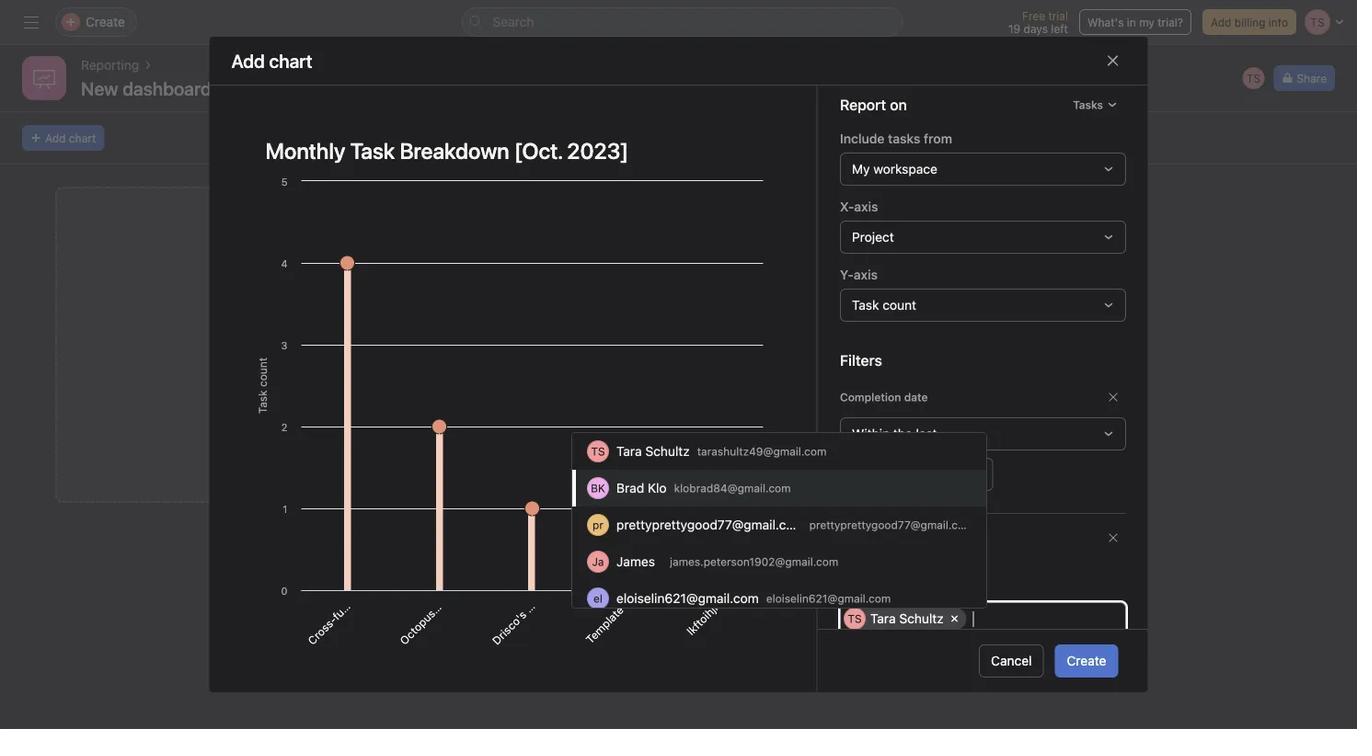 Task type: locate. For each thing, give the bounding box(es) containing it.
1 horizontal spatial schultz
[[899, 612, 943, 627]]

1 vertical spatial schultz
[[899, 612, 943, 627]]

project button
[[840, 221, 1126, 254]]

ts inside tara schultz cell
[[847, 613, 861, 626]]

add to starred image
[[246, 81, 261, 96]]

2 horizontal spatial ts
[[1247, 72, 1261, 85]]

1 axis from the top
[[854, 200, 878, 215]]

tara up brad
[[616, 444, 642, 459]]

None text field
[[973, 609, 986, 631]]

tara
[[616, 444, 642, 459], [870, 612, 895, 627]]

ts for ts button at the top of page
[[1247, 72, 1261, 85]]

0 vertical spatial schultz
[[645, 444, 690, 459]]

task
[[852, 298, 879, 313]]

last
[[915, 427, 937, 442]]

1 horizontal spatial add chart
[[336, 357, 387, 370]]

assignees
[[840, 532, 894, 545]]

add chart button
[[22, 125, 104, 151], [55, 187, 668, 503]]

info
[[1269, 16, 1288, 29]]

1 vertical spatial tara
[[870, 612, 895, 627]]

2 axis from the top
[[853, 268, 877, 283]]

None number field
[[840, 459, 906, 492]]

1 vertical spatial add
[[45, 132, 66, 144]]

0 vertical spatial axis
[[854, 200, 878, 215]]

1 vertical spatial ts
[[591, 445, 605, 458]]

octopus specimen
[[397, 569, 476, 648]]

add inside button
[[1211, 16, 1231, 29]]

prettyprettygood77@gmail.com down 'brad klo klobrad84@gmail.com'
[[616, 518, 805, 533]]

report on
[[840, 97, 907, 114]]

from
[[923, 131, 952, 147]]

bk
[[591, 482, 605, 495]]

drinks
[[522, 583, 554, 615]]

prettyprettygood77@gmail.com
[[616, 518, 805, 533], [809, 519, 974, 532]]

0 horizontal spatial add chart
[[45, 132, 96, 144]]

schultz for tara schultz tarashultz49@gmail.com
[[645, 444, 690, 459]]

1 a button to remove the filter image from the top
[[1107, 392, 1118, 403]]

billing
[[1235, 16, 1266, 29]]

tara for tara schultz
[[870, 612, 895, 627]]

1 vertical spatial add chart button
[[55, 187, 668, 503]]

workspace
[[873, 162, 937, 177]]

lkftoihjh
[[684, 599, 723, 638]]

1 horizontal spatial prettyprettygood77@gmail.com
[[809, 519, 974, 532]]

report image
[[33, 67, 55, 89]]

0 horizontal spatial ts
[[591, 445, 605, 458]]

schultz for tara schultz
[[899, 612, 943, 627]]

0 horizontal spatial prettyprettygood77@gmail.com
[[616, 518, 805, 533]]

share button
[[1274, 65, 1335, 91]]

specimen
[[431, 569, 476, 614]]

search list box
[[461, 7, 903, 37]]

eloiselin621@gmail.com
[[616, 591, 759, 606], [766, 593, 891, 605]]

none text field inside tara schultz row
[[973, 609, 986, 631]]

0 vertical spatial add chart
[[45, 132, 96, 144]]

what's in my trial? button
[[1079, 9, 1191, 35]]

prettyprettygood77@gmail.com inside prettyprettygood77@gmail.com prettyprettygood77@gmail.com
[[809, 519, 974, 532]]

the
[[893, 427, 912, 442]]

my workspace button
[[840, 153, 1126, 186]]

in
[[1127, 16, 1136, 29]]

axis up project
[[854, 200, 878, 215]]

left
[[1051, 22, 1068, 35]]

tara for tara schultz tarashultz49@gmail.com
[[616, 444, 642, 459]]

1 horizontal spatial add
[[336, 357, 357, 370]]

add
[[1211, 16, 1231, 29], [45, 132, 66, 144], [336, 357, 357, 370]]

create
[[1067, 654, 1106, 669]]

axis for x-
[[854, 200, 878, 215]]

1 vertical spatial axis
[[853, 268, 877, 283]]

1 vertical spatial add chart
[[336, 357, 387, 370]]

y-
[[840, 268, 853, 283]]

1 horizontal spatial tara
[[870, 612, 895, 627]]

ts left share button
[[1247, 72, 1261, 85]]

tara schultz tarashultz49@gmail.com
[[616, 444, 827, 459]]

ts inside button
[[1247, 72, 1261, 85]]

eloiselin621@gmail.com down assignees
[[766, 593, 891, 605]]

ts up "bk" in the left of the page
[[591, 445, 605, 458]]

project
[[852, 230, 894, 245]]

axis
[[854, 200, 878, 215], [853, 268, 877, 283]]

a button to remove the filter image for assignees
[[1107, 533, 1118, 544]]

ts
[[1247, 72, 1261, 85], [591, 445, 605, 458], [847, 613, 861, 626]]

show options image
[[221, 81, 235, 96]]

1 vertical spatial a button to remove the filter image
[[1107, 533, 1118, 544]]

2 horizontal spatial add
[[1211, 16, 1231, 29]]

0 horizontal spatial eloiselin621@gmail.com
[[616, 591, 759, 606]]

brad klo option
[[572, 470, 986, 507]]

0 vertical spatial add chart button
[[22, 125, 104, 151]]

a button to remove the filter image
[[1107, 392, 1118, 403], [1107, 533, 1118, 544]]

task count button
[[840, 289, 1126, 322]]

tara inside cell
[[870, 612, 895, 627]]

tara schultz cell
[[843, 609, 966, 631]]

include
[[840, 131, 884, 147]]

eloiselin621@gmail.com down 'james' at the left
[[616, 591, 759, 606]]

1 vertical spatial chart
[[360, 357, 387, 370]]

tara down assignees
[[870, 612, 895, 627]]

klobrad84@gmail.com
[[674, 482, 791, 495]]

days
[[1024, 22, 1048, 35]]

0 horizontal spatial tara
[[616, 444, 642, 459]]

2 vertical spatial ts
[[847, 613, 861, 626]]

0 vertical spatial ts
[[1247, 72, 1261, 85]]

1 horizontal spatial chart
[[360, 357, 387, 370]]

0 vertical spatial a button to remove the filter image
[[1107, 392, 1118, 403]]

i
[[619, 599, 630, 611]]

schultz
[[645, 444, 690, 459], [899, 612, 943, 627]]

0 vertical spatial chart
[[69, 132, 96, 144]]

my
[[1139, 16, 1155, 29]]

0 vertical spatial tara
[[616, 444, 642, 459]]

add billing info button
[[1203, 9, 1296, 35]]

0 vertical spatial add
[[1211, 16, 1231, 29]]

schultz inside tara schultz cell
[[899, 612, 943, 627]]

chart
[[69, 132, 96, 144], [360, 357, 387, 370]]

axis up task
[[853, 268, 877, 283]]

ts left tara schultz
[[847, 613, 861, 626]]

1 horizontal spatial ts
[[847, 613, 861, 626]]

0 horizontal spatial schultz
[[645, 444, 690, 459]]

template
[[583, 604, 626, 647]]

include tasks from
[[840, 131, 952, 147]]

eloiselin621@gmail.com eloiselin621@gmail.com
[[616, 591, 891, 606]]

octopus
[[397, 607, 438, 648]]

a button to remove the filter image for completion date
[[1107, 392, 1118, 403]]

add chart
[[45, 132, 96, 144], [336, 357, 387, 370]]

free trial 19 days left
[[1008, 9, 1068, 35]]

0 horizontal spatial chart
[[69, 132, 96, 144]]

prettyprettygood77@gmail.com up assignees
[[809, 519, 974, 532]]

completion date
[[840, 391, 927, 404]]

1 horizontal spatial eloiselin621@gmail.com
[[766, 593, 891, 605]]

2 a button to remove the filter image from the top
[[1107, 533, 1118, 544]]

date
[[904, 391, 927, 404]]

x-axis
[[840, 200, 878, 215]]



Task type: vqa. For each thing, say whether or not it's contained in the screenshot.
Share button
yes



Task type: describe. For each thing, give the bounding box(es) containing it.
free
[[1022, 9, 1045, 22]]

ja
[[592, 556, 604, 569]]

el
[[594, 593, 603, 605]]

my
[[852, 162, 870, 177]]

trial
[[1048, 9, 1068, 22]]

tasks button
[[1064, 92, 1126, 118]]

brad
[[616, 481, 644, 496]]

close image
[[1105, 53, 1120, 68]]

x-
[[840, 200, 854, 215]]

cancel
[[991, 654, 1032, 669]]

within the last button
[[840, 418, 1126, 451]]

2 vertical spatial add
[[336, 357, 357, 370]]

reporting link
[[81, 55, 139, 75]]

james
[[616, 554, 655, 570]]

filters
[[840, 352, 882, 370]]

what's
[[1087, 16, 1124, 29]]

completion
[[840, 391, 901, 404]]

ts button
[[1241, 65, 1266, 91]]

y-axis
[[840, 268, 877, 283]]

search button
[[461, 7, 903, 37]]

tara schultz row
[[843, 609, 1122, 635]]

prettyprettygood77@gmail.com prettyprettygood77@gmail.com
[[616, 518, 974, 533]]

within
[[852, 427, 889, 442]]

tara schultz
[[870, 612, 943, 627]]

eloiselin621@gmail.com inside eloiselin621@gmail.com eloiselin621@gmail.com
[[766, 593, 891, 605]]

cancel button
[[979, 645, 1044, 678]]

trial?
[[1158, 16, 1183, 29]]

klo
[[648, 481, 667, 496]]

within the last
[[852, 427, 937, 442]]

add billing info
[[1211, 16, 1288, 29]]

count
[[882, 298, 916, 313]]

Monthly Task Breakdown [Oct. 2023] text field
[[253, 130, 772, 172]]

drisco's
[[490, 608, 529, 648]]

search
[[493, 14, 534, 29]]

new dashboard
[[81, 77, 211, 99]]

brad klo klobrad84@gmail.com
[[616, 481, 791, 496]]

template i
[[583, 599, 630, 647]]

share
[[1297, 72, 1327, 85]]

tasks
[[887, 131, 920, 147]]

my workspace
[[852, 162, 937, 177]]

pr
[[593, 519, 604, 532]]

0 horizontal spatial add
[[45, 132, 66, 144]]

reporting
[[81, 58, 139, 73]]

james.peterson1902@gmail.com
[[670, 556, 838, 569]]

ts for tara schultz cell at the right bottom of the page
[[847, 613, 861, 626]]

add chart
[[231, 50, 313, 71]]

create button
[[1055, 645, 1118, 678]]

19
[[1008, 22, 1021, 35]]

axis for y-
[[853, 268, 877, 283]]

drisco's drinks
[[490, 583, 554, 648]]

tarashultz49@gmail.com
[[697, 445, 827, 458]]

task count
[[852, 298, 916, 313]]

tasks
[[1073, 99, 1103, 112]]

what's in my trial?
[[1087, 16, 1183, 29]]



